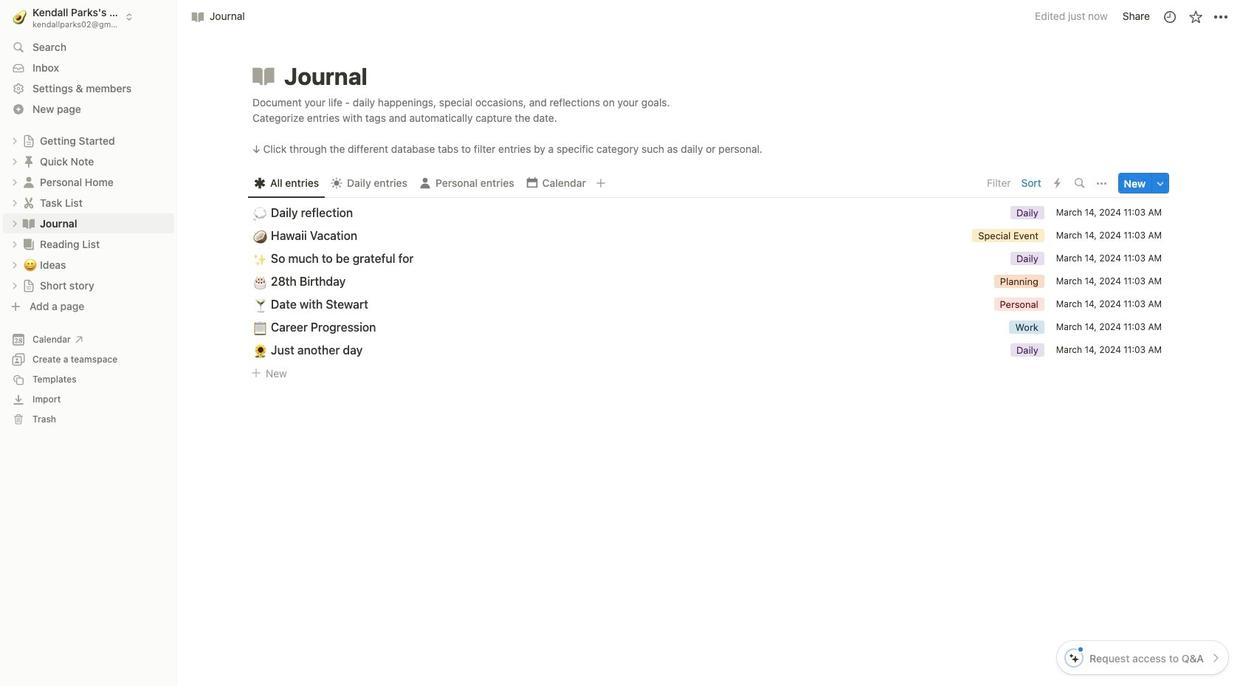 Task type: vqa. For each thing, say whether or not it's contained in the screenshot.
Updates IMAGE
yes



Task type: describe. For each thing, give the bounding box(es) containing it.
1 open image from the top
[[10, 157, 19, 166]]

4 tab from the left
[[520, 173, 592, 194]]

2 open image from the top
[[10, 240, 19, 249]]

2 open image from the top
[[10, 178, 19, 187]]

1 open image from the top
[[10, 136, 19, 145]]

2 tab from the left
[[325, 173, 414, 194]]

✨ image
[[254, 249, 268, 268]]

🥥 image
[[254, 227, 268, 245]]

🥑 image
[[13, 8, 27, 26]]

🍸 image
[[254, 295, 268, 314]]

1 tab from the left
[[248, 173, 325, 194]]



Task type: locate. For each thing, give the bounding box(es) containing it.
4 open image from the top
[[10, 219, 19, 228]]

tab list
[[248, 169, 983, 198]]

updates image
[[1163, 9, 1178, 24]]

create and view automations image
[[1055, 178, 1061, 189]]

open image
[[10, 136, 19, 145], [10, 240, 19, 249]]

0 vertical spatial open image
[[10, 136, 19, 145]]

open image
[[10, 157, 19, 166], [10, 178, 19, 187], [10, 198, 19, 207], [10, 219, 19, 228], [10, 260, 19, 269], [10, 281, 19, 290]]

change page icon image
[[250, 63, 277, 89], [22, 134, 35, 147], [21, 154, 36, 169], [21, 175, 36, 189], [21, 195, 36, 210], [21, 216, 36, 231], [21, 237, 36, 252], [22, 279, 35, 292]]

3 open image from the top
[[10, 198, 19, 207]]

😀 image
[[24, 256, 37, 273]]

favorite image
[[1189, 9, 1204, 24]]

🌻 image
[[254, 341, 268, 359]]

💭 image
[[254, 204, 268, 222]]

5 open image from the top
[[10, 260, 19, 269]]

6 open image from the top
[[10, 281, 19, 290]]

3 tab from the left
[[414, 173, 520, 194]]

1 vertical spatial open image
[[10, 240, 19, 249]]

🎂 image
[[254, 272, 268, 291]]

📋 image
[[254, 318, 268, 337]]

tab
[[248, 173, 325, 194], [325, 173, 414, 194], [414, 173, 520, 194], [520, 173, 592, 194]]



